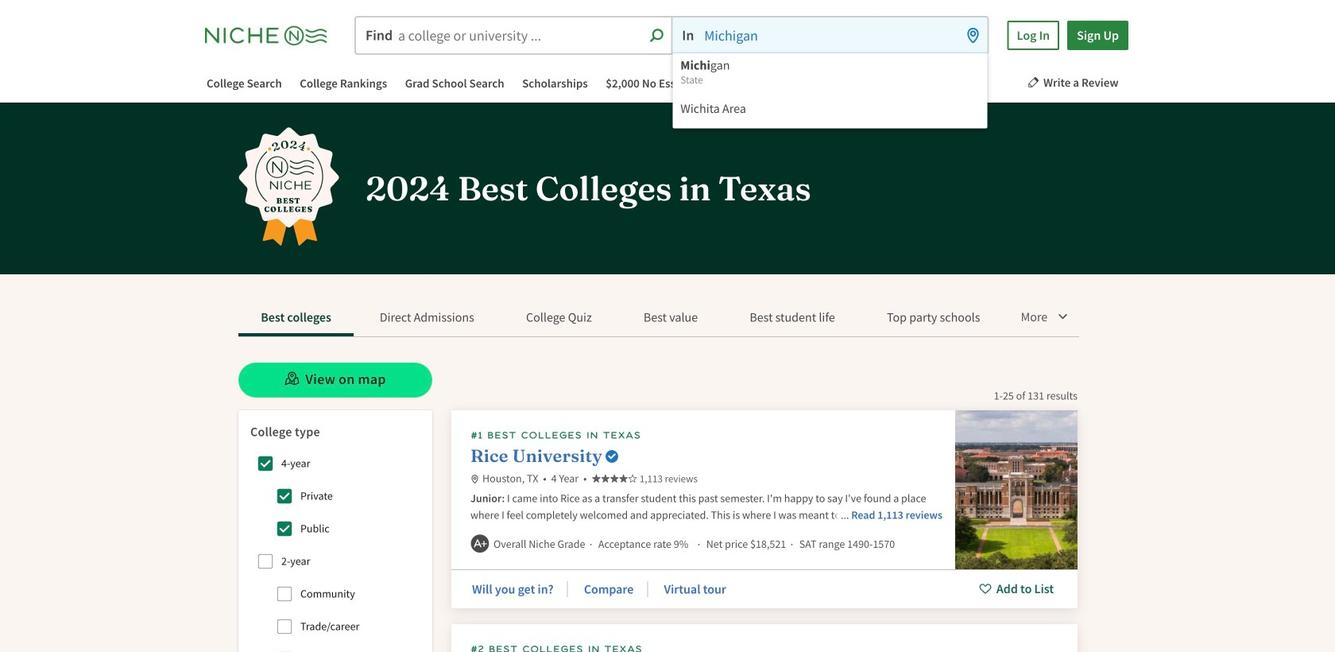 Task type: describe. For each thing, give the bounding box(es) containing it.
private. nested checkbox 1 of 2. controlled by 4-year above element
[[269, 480, 301, 512]]

4-year. also controls the next 2 checkboxes image
[[258, 455, 274, 471]]

public. nested checkbox 2 of 2. controlled by 4-year above image
[[277, 521, 293, 537]]

rice university element
[[452, 410, 1078, 608]]

group inside search filter controls element
[[250, 448, 421, 652]]

a state or metro ... text field
[[673, 17, 988, 53]]

private. nested checkbox 1 of 2. controlled by 4-year above image
[[277, 488, 293, 504]]

community. nested checkbox 1 of 3. controlled by 2-year above image
[[277, 586, 293, 602]]

university of texas - austin element
[[452, 624, 1078, 652]]

a college or university ... text field
[[356, 17, 671, 53]]

2-year. also controls the next 3 checkboxes image
[[258, 553, 274, 569]]

other. nested checkbox 3 of 3. controlled by 2-year above element
[[269, 643, 301, 652]]

best colleges, current element
[[239, 303, 354, 336]]



Task type: locate. For each thing, give the bounding box(es) containing it.
community. nested checkbox 1 of 3. controlled by 2-year above element
[[269, 578, 301, 610]]

trade/career. nested checkbox 2 of 3. controlled by 2-year above element
[[269, 611, 301, 642]]

address image
[[471, 475, 480, 483]]

public. nested checkbox 2 of 2. controlled by 4-year above element
[[269, 513, 301, 545]]

group
[[250, 448, 421, 652]]

niche home image
[[205, 22, 340, 49]]

4-year. also controls the next 2 checkboxes element
[[250, 448, 282, 479]]

2-year. also controls the next 3 checkboxes element
[[250, 545, 282, 577]]

pencil image
[[1028, 76, 1040, 88]]

trade/career. nested checkbox 2 of 3. controlled by 2-year above image
[[277, 618, 293, 634]]

arrow down image
[[1057, 309, 1070, 322]]

search filter controls element
[[239, 410, 433, 652]]



Task type: vqa. For each thing, say whether or not it's contained in the screenshot.
a college or university ... text box
yes



